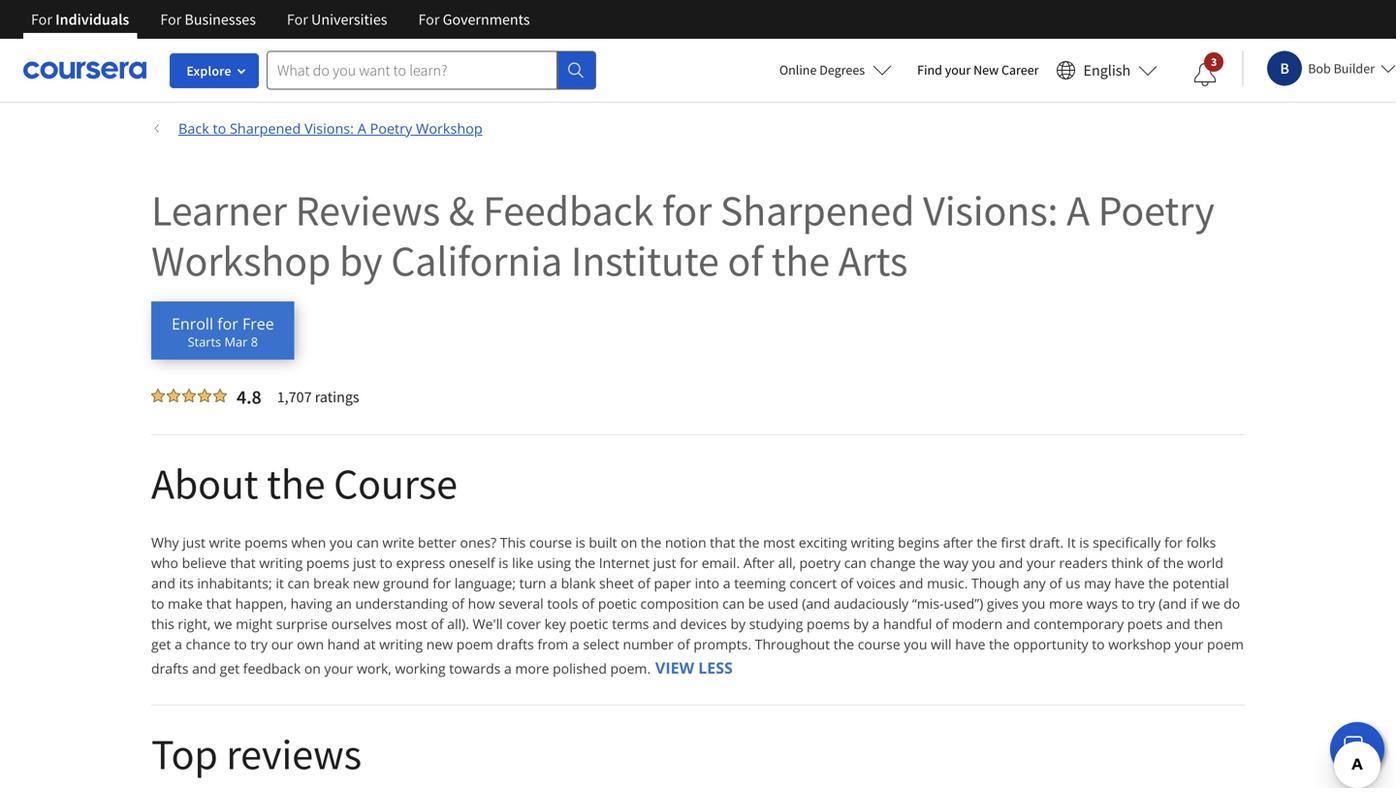 Task type: vqa. For each thing, say whether or not it's contained in the screenshot.
the rightmost new
yes



Task type: describe. For each thing, give the bounding box(es) containing it.
for for businesses
[[160, 10, 182, 29]]

1 vertical spatial that
[[230, 554, 256, 572]]

chevron left image
[[151, 123, 163, 134]]

the inside 'learner reviews & feedback for sharpened visions: a poetry workshop by california institute of the arts'
[[771, 234, 830, 288]]

it
[[1067, 533, 1076, 552]]

why
[[151, 533, 179, 552]]

find your new career link
[[908, 58, 1049, 82]]

sharpened inside 'learner reviews & feedback for sharpened visions: a poetry workshop by california institute of the arts'
[[720, 183, 915, 237]]

and down who
[[151, 574, 175, 592]]

1 vertical spatial drafts
[[151, 659, 189, 678]]

the left first
[[977, 533, 998, 552]]

8
[[251, 334, 258, 351]]

like
[[512, 554, 534, 572]]

learner reviews & feedback for sharpened visions: a poetry workshop by california institute of the arts
[[151, 183, 1215, 288]]

1 write from the left
[[209, 533, 241, 552]]

0 vertical spatial that
[[710, 533, 735, 552]]

of inside 'learner reviews & feedback for sharpened visions: a poetry workshop by california institute of the arts'
[[728, 234, 763, 288]]

internet
[[599, 554, 650, 572]]

do
[[1224, 594, 1240, 613]]

reviews
[[295, 183, 440, 237]]

contemporary
[[1034, 615, 1124, 633]]

if
[[1191, 594, 1199, 613]]

for universities
[[287, 10, 387, 29]]

2 poem from the left
[[1207, 635, 1244, 654]]

2 horizontal spatial just
[[653, 554, 676, 572]]

b
[[1280, 59, 1290, 78]]

1 poem from the left
[[456, 635, 493, 654]]

0 vertical spatial new
[[353, 574, 380, 592]]

3
[[1211, 54, 1217, 69]]

draft.
[[1029, 533, 1064, 552]]

will
[[931, 635, 952, 654]]

for for individuals
[[31, 10, 52, 29]]

0 vertical spatial have
[[1115, 574, 1145, 592]]

can left be
[[723, 594, 745, 613]]

starts
[[188, 334, 221, 351]]

0 vertical spatial a
[[358, 119, 366, 138]]

back to sharpened visions: a poetry workshop
[[178, 119, 483, 138]]

why just write poems when you can write better ones? this course is built on the notion that the most exciting writing begins after the first draft. it is specifically for folks who believe that writing poems just to express oneself is like using the internet just for email. after all, poetry can change the way you and your readers think of the world and its inhabitants; it can break new ground for language; turn a blank sheet of paper into a teeming concert of voices and music.  though any of us may have the potential to make that happen, having an understanding of how several tools of poetic composition can be used (and audaciously "mis-used") gives you more ways to try (and if we do this right, we might surprise ourselves most of all).   we'll cover key poetic terms and devices by studying poems by a handful of modern and contemporary poets and then get a chance to try our own hand at writing new poem drafts from a select number of prompts. throughout the course you will have the opportunity to workshop your poem drafts and get feedback on your work, working towards a more polished poem.
[[151, 533, 1244, 678]]

1 vertical spatial poetic
[[570, 615, 609, 633]]

about
[[151, 457, 258, 511]]

enroll
[[172, 313, 213, 334]]

and down composition
[[653, 615, 677, 633]]

3 button
[[1178, 51, 1233, 98]]

3 filled star image from the left
[[198, 389, 211, 402]]

voices
[[857, 574, 896, 592]]

0 horizontal spatial most
[[395, 615, 427, 633]]

institute
[[571, 234, 719, 288]]

a right into
[[723, 574, 731, 592]]

may
[[1084, 574, 1111, 592]]

then
[[1194, 615, 1223, 633]]

built
[[589, 533, 617, 552]]

0 vertical spatial on
[[621, 533, 637, 552]]

you up though
[[972, 554, 996, 572]]

for inside 'learner reviews & feedback for sharpened visions: a poetry workshop by california institute of the arts'
[[662, 183, 712, 237]]

this
[[151, 615, 174, 633]]

number
[[623, 635, 674, 654]]

1,707
[[277, 387, 312, 407]]

inhabitants;
[[197, 574, 272, 592]]

you down handful
[[904, 635, 927, 654]]

0 vertical spatial get
[[151, 635, 171, 654]]

you right the when at the left bottom
[[330, 533, 353, 552]]

1 horizontal spatial drafts
[[497, 635, 534, 654]]

0 horizontal spatial have
[[955, 635, 986, 654]]

though
[[972, 574, 1020, 592]]

specifically
[[1093, 533, 1161, 552]]

2 horizontal spatial by
[[854, 615, 869, 633]]

it
[[276, 574, 284, 592]]

degrees
[[820, 61, 865, 79]]

tools
[[547, 594, 578, 613]]

1 filled star image from the left
[[151, 389, 165, 402]]

oneself
[[449, 554, 495, 572]]

an
[[336, 594, 352, 613]]

notion
[[665, 533, 706, 552]]

2 vertical spatial that
[[206, 594, 232, 613]]

view less button
[[654, 655, 734, 682]]

poetry
[[799, 554, 841, 572]]

who
[[151, 554, 178, 572]]

several
[[499, 594, 544, 613]]

ground
[[383, 574, 429, 592]]

all).
[[447, 615, 469, 633]]

0 horizontal spatial more
[[515, 659, 549, 678]]

bob builder
[[1308, 60, 1375, 77]]

and down the gives
[[1006, 615, 1030, 633]]

0 vertical spatial most
[[763, 533, 795, 552]]

businesses
[[185, 10, 256, 29]]

to right ways
[[1122, 594, 1135, 613]]

0 vertical spatial try
[[1138, 594, 1155, 613]]

all,
[[778, 554, 796, 572]]

the down begins
[[919, 554, 940, 572]]

poem.
[[610, 659, 651, 678]]

for businesses
[[160, 10, 256, 29]]

less
[[698, 657, 733, 678]]

working
[[395, 659, 446, 678]]

for for governments
[[418, 10, 440, 29]]

surprise
[[276, 615, 328, 633]]

using
[[537, 554, 571, 572]]

the down 'audaciously' at right bottom
[[834, 635, 854, 654]]

can right the when at the left bottom
[[357, 533, 379, 552]]

a down using
[[550, 574, 557, 592]]

1 vertical spatial writing
[[259, 554, 303, 572]]

2 horizontal spatial writing
[[851, 533, 895, 552]]

1 vertical spatial course
[[858, 635, 900, 654]]

1 horizontal spatial more
[[1049, 594, 1083, 613]]

exciting
[[799, 533, 847, 552]]

having
[[291, 594, 332, 613]]

ourselves
[[331, 615, 392, 633]]

chat with us image
[[1342, 734, 1373, 765]]

0 horizontal spatial just
[[183, 533, 206, 552]]

a inside 'learner reviews & feedback for sharpened visions: a poetry workshop by california institute of the arts'
[[1067, 183, 1090, 237]]

1 horizontal spatial by
[[731, 615, 746, 633]]

happen,
[[235, 594, 287, 613]]

world
[[1188, 554, 1224, 572]]

find
[[917, 61, 942, 79]]

key
[[545, 615, 566, 633]]

0 horizontal spatial poetry
[[370, 119, 412, 138]]

english
[[1084, 61, 1131, 80]]

1 horizontal spatial is
[[576, 533, 585, 552]]

free
[[242, 313, 274, 334]]

to down might
[[234, 635, 247, 654]]

0 horizontal spatial sharpened
[[230, 119, 301, 138]]

and down chance
[[192, 659, 216, 678]]

1 (and from the left
[[802, 594, 830, 613]]

after
[[943, 533, 973, 552]]

ratings
[[315, 387, 359, 407]]

builder
[[1334, 60, 1375, 77]]

by inside 'learner reviews & feedback for sharpened visions: a poetry workshop by california institute of the arts'
[[339, 234, 383, 288]]

workshop inside back to sharpened visions: a poetry workshop link
[[416, 119, 483, 138]]

way
[[944, 554, 969, 572]]

handful
[[883, 615, 932, 633]]

right,
[[178, 615, 211, 633]]

and down if
[[1166, 615, 1191, 633]]

0 vertical spatial we
[[1202, 594, 1220, 613]]

into
[[695, 574, 720, 592]]

our
[[271, 635, 293, 654]]

think
[[1111, 554, 1143, 572]]



Task type: locate. For each thing, give the bounding box(es) containing it.
1 horizontal spatial we
[[1202, 594, 1220, 613]]

back to sharpened visions: a poetry workshop link
[[151, 103, 1245, 139]]

0 horizontal spatial visions:
[[304, 119, 354, 138]]

for for universities
[[287, 10, 308, 29]]

to
[[213, 119, 226, 138], [380, 554, 393, 572], [151, 594, 164, 613], [1122, 594, 1135, 613], [234, 635, 247, 654], [1092, 635, 1105, 654]]

have
[[1115, 574, 1145, 592], [955, 635, 986, 654]]

for inside enroll for free starts mar 8
[[217, 313, 238, 334]]

1 vertical spatial sharpened
[[720, 183, 915, 237]]

1 horizontal spatial poem
[[1207, 635, 1244, 654]]

try
[[1138, 594, 1155, 613], [251, 635, 268, 654]]

1 vertical spatial visions:
[[923, 183, 1058, 237]]

and up "mis-
[[899, 574, 924, 592]]

opportunity
[[1013, 635, 1089, 654]]

0 horizontal spatial new
[[353, 574, 380, 592]]

change
[[870, 554, 916, 572]]

1 horizontal spatial have
[[1115, 574, 1145, 592]]

0 horizontal spatial drafts
[[151, 659, 189, 678]]

own
[[297, 635, 324, 654]]

1 for from the left
[[31, 10, 52, 29]]

towards
[[449, 659, 501, 678]]

for down notion
[[680, 554, 698, 572]]

1,707 ratings
[[277, 387, 359, 407]]

learner
[[151, 183, 287, 237]]

have down modern
[[955, 635, 986, 654]]

the up the when at the left bottom
[[267, 457, 325, 511]]

paper
[[654, 574, 691, 592]]

about the course
[[151, 457, 458, 511]]

poems up break
[[306, 554, 350, 572]]

poem down we'll
[[456, 635, 493, 654]]

1 vertical spatial try
[[251, 635, 268, 654]]

2 write from the left
[[382, 533, 414, 552]]

visions: inside 'learner reviews & feedback for sharpened visions: a poetry workshop by california institute of the arts'
[[923, 183, 1058, 237]]

for governments
[[418, 10, 530, 29]]

for down back to sharpened visions: a poetry workshop link
[[662, 183, 712, 237]]

0 horizontal spatial we
[[214, 615, 232, 633]]

online degrees
[[779, 61, 865, 79]]

readers
[[1059, 554, 1108, 572]]

1 horizontal spatial new
[[426, 635, 453, 654]]

4 for from the left
[[418, 10, 440, 29]]

the up after
[[739, 533, 760, 552]]

the up "internet"
[[641, 533, 662, 552]]

a down right,
[[175, 635, 182, 654]]

1 vertical spatial new
[[426, 635, 453, 654]]

bob
[[1308, 60, 1331, 77]]

can up voices
[[844, 554, 867, 572]]

modern
[[952, 615, 1003, 633]]

poems left the when at the left bottom
[[245, 533, 288, 552]]

banner navigation
[[16, 0, 546, 39]]

prompts.
[[694, 635, 752, 654]]

have down think on the right of the page
[[1115, 574, 1145, 592]]

your down 'then' at the bottom of the page
[[1175, 635, 1204, 654]]

workshop
[[1109, 635, 1171, 654]]

(and
[[802, 594, 830, 613], [1159, 594, 1187, 613]]

writing up it
[[259, 554, 303, 572]]

the left arts
[[771, 234, 830, 288]]

break
[[313, 574, 349, 592]]

find your new career
[[917, 61, 1039, 79]]

your down hand
[[324, 659, 353, 678]]

coursera image
[[23, 55, 146, 86]]

just up understanding
[[353, 554, 376, 572]]

1 vertical spatial workshop
[[151, 234, 331, 288]]

begins
[[898, 533, 940, 552]]

enroll for free starts mar 8
[[172, 313, 274, 351]]

1 vertical spatial most
[[395, 615, 427, 633]]

new right break
[[353, 574, 380, 592]]

1 vertical spatial have
[[955, 635, 986, 654]]

poem down 'then' at the bottom of the page
[[1207, 635, 1244, 654]]

language;
[[455, 574, 516, 592]]

the left world
[[1163, 554, 1184, 572]]

2 for from the left
[[160, 10, 182, 29]]

1 vertical spatial poetry
[[1098, 183, 1215, 237]]

1 vertical spatial more
[[515, 659, 549, 678]]

poetic up the select
[[570, 615, 609, 633]]

for left folks
[[1165, 533, 1183, 552]]

try up poets
[[1138, 594, 1155, 613]]

on down own
[[304, 659, 321, 678]]

you down any
[[1022, 594, 1046, 613]]

1 horizontal spatial poetry
[[1098, 183, 1215, 237]]

0 vertical spatial drafts
[[497, 635, 534, 654]]

1 horizontal spatial get
[[220, 659, 240, 678]]

1 horizontal spatial just
[[353, 554, 376, 572]]

can
[[357, 533, 379, 552], [844, 554, 867, 572], [287, 574, 310, 592], [723, 594, 745, 613]]

0 horizontal spatial course
[[529, 533, 572, 552]]

course up using
[[529, 533, 572, 552]]

drafts
[[497, 635, 534, 654], [151, 659, 189, 678]]

and
[[999, 554, 1023, 572], [151, 574, 175, 592], [899, 574, 924, 592], [653, 615, 677, 633], [1006, 615, 1030, 633], [1166, 615, 1191, 633], [192, 659, 216, 678]]

0 vertical spatial poetry
[[370, 119, 412, 138]]

music.
[[927, 574, 968, 592]]

the left the potential
[[1149, 574, 1169, 592]]

visions:
[[304, 119, 354, 138], [923, 183, 1058, 237]]

just up believe on the bottom left of the page
[[183, 533, 206, 552]]

writing
[[851, 533, 895, 552], [259, 554, 303, 572], [379, 635, 423, 654]]

0 vertical spatial sharpened
[[230, 119, 301, 138]]

to down contemporary
[[1092, 635, 1105, 654]]

2 vertical spatial poems
[[807, 615, 850, 633]]

for left the businesses
[[160, 10, 182, 29]]

a
[[358, 119, 366, 138], [1067, 183, 1090, 237]]

get down chance
[[220, 659, 240, 678]]

drafts down the this
[[151, 659, 189, 678]]

0 horizontal spatial writing
[[259, 554, 303, 572]]

0 horizontal spatial poem
[[456, 635, 493, 654]]

better
[[418, 533, 457, 552]]

workshop
[[416, 119, 483, 138], [151, 234, 331, 288]]

just up paper
[[653, 554, 676, 572]]

0 horizontal spatial (and
[[802, 594, 830, 613]]

online degrees button
[[764, 48, 908, 91]]

poetry
[[370, 119, 412, 138], [1098, 183, 1215, 237]]

filled star image
[[182, 389, 196, 402]]

for down the 'express'
[[433, 574, 451, 592]]

at
[[363, 635, 376, 654]]

from
[[538, 635, 569, 654]]

1 vertical spatial on
[[304, 659, 321, 678]]

on up "internet"
[[621, 533, 637, 552]]

1 vertical spatial poems
[[306, 554, 350, 572]]

1 horizontal spatial visions:
[[923, 183, 1058, 237]]

get down the this
[[151, 635, 171, 654]]

drafts down 'cover'
[[497, 635, 534, 654]]

its
[[179, 574, 194, 592]]

2 (and from the left
[[1159, 594, 1187, 613]]

What do you want to learn? text field
[[267, 51, 558, 90]]

more down from
[[515, 659, 549, 678]]

can right it
[[287, 574, 310, 592]]

view
[[655, 657, 694, 678]]

any
[[1023, 574, 1046, 592]]

for left the individuals
[[31, 10, 52, 29]]

None search field
[[267, 51, 596, 90]]

work,
[[357, 659, 392, 678]]

0 vertical spatial writing
[[851, 533, 895, 552]]

you
[[330, 533, 353, 552], [972, 554, 996, 572], [1022, 594, 1046, 613], [904, 635, 927, 654]]

1 horizontal spatial on
[[621, 533, 637, 552]]

the up blank
[[575, 554, 595, 572]]

writing up change
[[851, 533, 895, 552]]

your down 'draft.'
[[1027, 554, 1056, 572]]

a
[[550, 574, 557, 592], [723, 574, 731, 592], [872, 615, 880, 633], [175, 635, 182, 654], [572, 635, 580, 654], [504, 659, 512, 678]]

english button
[[1049, 39, 1166, 102]]

poets
[[1127, 615, 1163, 633]]

0 vertical spatial workshop
[[416, 119, 483, 138]]

the down modern
[[989, 635, 1010, 654]]

workshop up the "free"
[[151, 234, 331, 288]]

workshop inside 'learner reviews & feedback for sharpened visions: a poetry workshop by california institute of the arts'
[[151, 234, 331, 288]]

to up the this
[[151, 594, 164, 613]]

new
[[974, 61, 999, 79]]

write up believe on the bottom left of the page
[[209, 533, 241, 552]]

0 vertical spatial visions:
[[304, 119, 354, 138]]

1 horizontal spatial write
[[382, 533, 414, 552]]

blank
[[561, 574, 596, 592]]

top
[[151, 727, 218, 781]]

by
[[339, 234, 383, 288], [731, 615, 746, 633], [854, 615, 869, 633]]

1 horizontal spatial course
[[858, 635, 900, 654]]

that
[[710, 533, 735, 552], [230, 554, 256, 572], [206, 594, 232, 613]]

express
[[396, 554, 445, 572]]

1 horizontal spatial writing
[[379, 635, 423, 654]]

workshop down what do you want to learn? text field
[[416, 119, 483, 138]]

and down first
[[999, 554, 1023, 572]]

2 vertical spatial writing
[[379, 635, 423, 654]]

when
[[291, 533, 326, 552]]

0 horizontal spatial is
[[499, 554, 509, 572]]

just
[[183, 533, 206, 552], [353, 554, 376, 572], [653, 554, 676, 572]]

4 filled star image from the left
[[213, 389, 227, 402]]

write
[[209, 533, 241, 552], [382, 533, 414, 552]]

terms
[[612, 615, 649, 633]]

ways
[[1087, 594, 1118, 613]]

used
[[768, 594, 799, 613]]

2 filled star image from the left
[[167, 389, 180, 402]]

first
[[1001, 533, 1026, 552]]

for left the "free"
[[217, 313, 238, 334]]

for up what do you want to learn? text field
[[418, 10, 440, 29]]

that up email.
[[710, 533, 735, 552]]

2 horizontal spatial poems
[[807, 615, 850, 633]]

writing up working
[[379, 635, 423, 654]]

1 vertical spatial we
[[214, 615, 232, 633]]

poetry inside 'learner reviews & feedback for sharpened visions: a poetry workshop by california institute of the arts'
[[1098, 183, 1215, 237]]

0 horizontal spatial a
[[358, 119, 366, 138]]

we right if
[[1202, 594, 1220, 613]]

0 horizontal spatial by
[[339, 234, 383, 288]]

that up inhabitants;
[[230, 554, 256, 572]]

1 horizontal spatial try
[[1138, 594, 1155, 613]]

write up the 'express'
[[382, 533, 414, 552]]

most up all,
[[763, 533, 795, 552]]

0 horizontal spatial try
[[251, 635, 268, 654]]

more down the us
[[1049, 594, 1083, 613]]

polished
[[553, 659, 607, 678]]

poetic down sheet
[[598, 594, 637, 613]]

1 vertical spatial a
[[1067, 183, 1090, 237]]

view less
[[655, 657, 733, 678]]

a down 'audaciously' at right bottom
[[872, 615, 880, 633]]

potential
[[1173, 574, 1229, 592]]

gives
[[987, 594, 1019, 613]]

most
[[763, 533, 795, 552], [395, 615, 427, 633]]

a right the towards
[[504, 659, 512, 678]]

most down understanding
[[395, 615, 427, 633]]

sharpened
[[230, 119, 301, 138], [720, 183, 915, 237]]

folks
[[1186, 533, 1216, 552]]

a right from
[[572, 635, 580, 654]]

after
[[744, 554, 775, 572]]

to right 'back'
[[213, 119, 226, 138]]

we up chance
[[214, 615, 232, 633]]

(and down concert
[[802, 594, 830, 613]]

is left built
[[576, 533, 585, 552]]

0 vertical spatial more
[[1049, 594, 1083, 613]]

be
[[748, 594, 764, 613]]

0 vertical spatial poetic
[[598, 594, 637, 613]]

0 horizontal spatial get
[[151, 635, 171, 654]]

3 for from the left
[[287, 10, 308, 29]]

for
[[31, 10, 52, 29], [160, 10, 182, 29], [287, 10, 308, 29], [418, 10, 440, 29]]

try down might
[[251, 635, 268, 654]]

reviews
[[226, 727, 362, 781]]

might
[[236, 615, 273, 633]]

1 horizontal spatial (and
[[1159, 594, 1187, 613]]

show notifications image
[[1194, 63, 1217, 86]]

0 horizontal spatial poems
[[245, 533, 288, 552]]

your
[[945, 61, 971, 79], [1027, 554, 1056, 572], [1175, 635, 1204, 654], [324, 659, 353, 678]]

new down the all).
[[426, 635, 453, 654]]

(and left if
[[1159, 594, 1187, 613]]

more
[[1049, 594, 1083, 613], [515, 659, 549, 678]]

your right find
[[945, 61, 971, 79]]

&
[[449, 183, 475, 237]]

0 vertical spatial poems
[[245, 533, 288, 552]]

0 vertical spatial course
[[529, 533, 572, 552]]

course down handful
[[858, 635, 900, 654]]

for left universities
[[287, 10, 308, 29]]

for
[[662, 183, 712, 237], [217, 313, 238, 334], [1165, 533, 1183, 552], [680, 554, 698, 572], [433, 574, 451, 592]]

course
[[529, 533, 572, 552], [858, 635, 900, 654]]

to up ground
[[380, 554, 393, 572]]

cover
[[506, 615, 541, 633]]

0 horizontal spatial write
[[209, 533, 241, 552]]

2 horizontal spatial is
[[1079, 533, 1089, 552]]

1 horizontal spatial workshop
[[416, 119, 483, 138]]

we'll
[[473, 615, 503, 633]]

1 horizontal spatial most
[[763, 533, 795, 552]]

feedback
[[483, 183, 654, 237]]

poems up throughout
[[807, 615, 850, 633]]

select
[[583, 635, 620, 654]]

0 horizontal spatial on
[[304, 659, 321, 678]]

new
[[353, 574, 380, 592], [426, 635, 453, 654]]

poems
[[245, 533, 288, 552], [306, 554, 350, 572], [807, 615, 850, 633]]

1 horizontal spatial poems
[[306, 554, 350, 572]]

believe
[[182, 554, 227, 572]]

is left like
[[499, 554, 509, 572]]

filled star image
[[151, 389, 165, 402], [167, 389, 180, 402], [198, 389, 211, 402], [213, 389, 227, 402]]

1 horizontal spatial a
[[1067, 183, 1090, 237]]

that down inhabitants;
[[206, 594, 232, 613]]

1 horizontal spatial sharpened
[[720, 183, 915, 237]]

ones?
[[460, 533, 497, 552]]

0 horizontal spatial workshop
[[151, 234, 331, 288]]

career
[[1002, 61, 1039, 79]]

is right it
[[1079, 533, 1089, 552]]

1 vertical spatial get
[[220, 659, 240, 678]]

arts
[[838, 234, 908, 288]]

top reviews
[[151, 727, 362, 781]]

your inside find your new career link
[[945, 61, 971, 79]]



